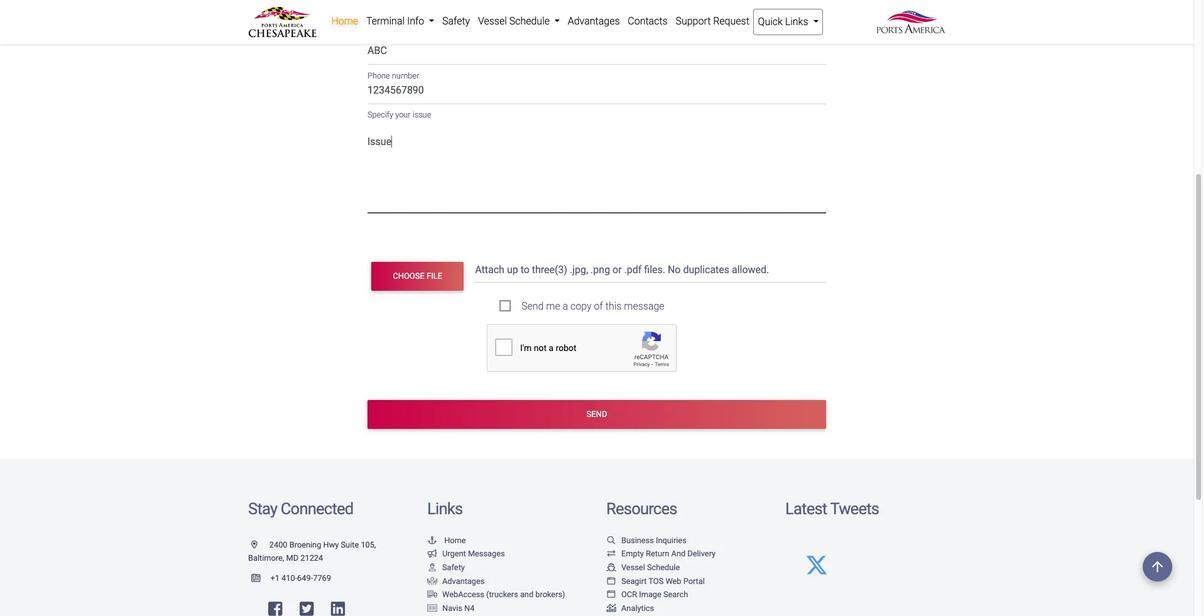 Task type: vqa. For each thing, say whether or not it's contained in the screenshot.
bottom 1600
no



Task type: describe. For each thing, give the bounding box(es) containing it.
410-
[[281, 574, 297, 583]]

business
[[621, 536, 654, 545]]

navis
[[442, 604, 462, 613]]

bullhorn image
[[427, 551, 437, 559]]

phone office image
[[251, 575, 270, 583]]

of
[[594, 300, 603, 312]]

latest
[[785, 499, 827, 518]]

file
[[427, 272, 442, 281]]

issue
[[413, 110, 431, 120]]

hand receiving image
[[427, 578, 437, 586]]

stay
[[248, 499, 277, 518]]

safety link for the bottommost advantages link
[[427, 563, 465, 572]]

brokers)
[[535, 590, 565, 599]]

return
[[646, 549, 669, 559]]

tos
[[649, 576, 664, 586]]

tweets
[[830, 499, 879, 518]]

2400 broening hwy suite 105, baltimore, md 21224
[[248, 540, 376, 563]]

terminal info link
[[362, 9, 438, 34]]

7769
[[313, 574, 331, 583]]

container storage image
[[427, 605, 437, 613]]

info
[[407, 15, 424, 27]]

1 horizontal spatial schedule
[[647, 563, 680, 572]]

stay connected
[[248, 499, 353, 518]]

business inquiries link
[[606, 536, 686, 545]]

quick links link
[[753, 9, 823, 35]]

message
[[624, 300, 664, 312]]

seagirt tos web portal link
[[606, 576, 705, 586]]

a
[[563, 300, 568, 312]]

and
[[520, 590, 533, 599]]

send
[[521, 300, 544, 312]]

0 horizontal spatial home
[[331, 15, 358, 27]]

urgent messages
[[442, 549, 505, 559]]

search image
[[606, 537, 616, 545]]

portal
[[683, 576, 705, 586]]

me
[[546, 300, 560, 312]]

seagirt
[[621, 576, 647, 586]]

0 vertical spatial vessel schedule
[[478, 15, 552, 27]]

choose file
[[393, 272, 442, 281]]

your
[[395, 110, 411, 120]]

latest tweets
[[785, 499, 879, 518]]

1 horizontal spatial vessel schedule
[[621, 563, 680, 572]]

linkedin image
[[331, 601, 345, 616]]

contacts
[[628, 15, 668, 27]]

0 vertical spatial advantages link
[[564, 9, 624, 34]]

0 vertical spatial links
[[785, 16, 808, 28]]

649-
[[297, 574, 313, 583]]

user hard hat image
[[427, 564, 437, 572]]

1 vertical spatial vessel schedule link
[[606, 563, 680, 572]]

21224
[[300, 554, 323, 563]]

navis n4
[[442, 604, 475, 613]]

md
[[286, 554, 298, 563]]

home link for terminal info link
[[327, 9, 362, 34]]

(truckers
[[486, 590, 518, 599]]

ocr image search
[[621, 590, 688, 599]]

0 vertical spatial advantages
[[568, 15, 620, 27]]

support
[[676, 15, 711, 27]]

2400
[[269, 540, 287, 550]]

phone
[[368, 71, 390, 80]]



Task type: locate. For each thing, give the bounding box(es) containing it.
1 vertical spatial advantages link
[[427, 576, 485, 586]]

urgent messages link
[[427, 549, 505, 559]]

0 vertical spatial vessel
[[478, 15, 507, 27]]

0 vertical spatial home
[[331, 15, 358, 27]]

1 safety from the top
[[442, 15, 470, 27]]

specify
[[368, 110, 393, 120]]

resources
[[606, 499, 677, 518]]

0 vertical spatial browser image
[[606, 578, 616, 586]]

ship image
[[606, 564, 616, 572]]

n4
[[464, 604, 475, 613]]

twitter square image
[[300, 601, 314, 616]]

safety link for left the vessel schedule link
[[438, 9, 474, 34]]

seagirt tos web portal
[[621, 576, 705, 586]]

send button
[[368, 400, 826, 429]]

baltimore,
[[248, 554, 284, 563]]

advantages link
[[564, 9, 624, 34], [427, 576, 485, 586]]

0 vertical spatial home link
[[327, 9, 362, 34]]

copy
[[570, 300, 592, 312]]

1 vertical spatial links
[[427, 499, 463, 518]]

terminal
[[366, 15, 405, 27]]

phone number
[[368, 71, 419, 80]]

send
[[586, 410, 607, 419]]

1 vertical spatial home link
[[427, 536, 466, 545]]

webaccess
[[442, 590, 484, 599]]

analytics
[[621, 604, 654, 613]]

browser image for seagirt
[[606, 578, 616, 586]]

home link
[[327, 9, 362, 34], [427, 536, 466, 545]]

browser image down ship icon
[[606, 578, 616, 586]]

0 vertical spatial safety
[[442, 15, 470, 27]]

anchor image
[[427, 537, 437, 545]]

choose
[[393, 272, 425, 281]]

safety
[[442, 15, 470, 27], [442, 563, 465, 572]]

delivery
[[687, 549, 716, 559]]

advantages up webaccess
[[442, 576, 485, 586]]

business inquiries
[[621, 536, 686, 545]]

facebook square image
[[268, 601, 282, 616]]

None text field
[[368, 1, 826, 25]]

browser image up analytics image
[[606, 591, 616, 599]]

0 horizontal spatial advantages
[[442, 576, 485, 586]]

2400 broening hwy suite 105, baltimore, md 21224 link
[[248, 540, 376, 563]]

analytics link
[[606, 604, 654, 613]]

advantages left contacts
[[568, 15, 620, 27]]

empty return and delivery link
[[606, 549, 716, 559]]

advantages link left contacts
[[564, 9, 624, 34]]

webaccess (truckers and brokers) link
[[427, 590, 565, 599]]

links
[[785, 16, 808, 28], [427, 499, 463, 518]]

home link up urgent
[[427, 536, 466, 545]]

webaccess (truckers and brokers)
[[442, 590, 565, 599]]

+1
[[270, 574, 279, 583]]

1 horizontal spatial vessel schedule link
[[606, 563, 680, 572]]

vessel
[[478, 15, 507, 27], [621, 563, 645, 572]]

home link for urgent messages link
[[427, 536, 466, 545]]

1 vertical spatial safety
[[442, 563, 465, 572]]

navis n4 link
[[427, 604, 475, 613]]

1 horizontal spatial advantages
[[568, 15, 620, 27]]

home link left the terminal
[[327, 9, 362, 34]]

support request
[[676, 15, 749, 27]]

send me a copy of this message
[[521, 300, 664, 312]]

ocr
[[621, 590, 637, 599]]

safety right info
[[442, 15, 470, 27]]

105,
[[361, 540, 376, 550]]

exchange image
[[606, 551, 616, 559]]

Attach up to three(3) .jpg, .png or .pdf files. No duplicates allowed. text field
[[474, 258, 829, 283]]

0 horizontal spatial links
[[427, 499, 463, 518]]

home left the terminal
[[331, 15, 358, 27]]

and
[[671, 549, 686, 559]]

advantages link up webaccess
[[427, 576, 485, 586]]

0 vertical spatial schedule
[[509, 15, 550, 27]]

messages
[[468, 549, 505, 559]]

2 safety from the top
[[442, 563, 465, 572]]

contacts link
[[624, 9, 672, 34]]

vessel schedule
[[478, 15, 552, 27], [621, 563, 680, 572]]

1 horizontal spatial home
[[444, 536, 466, 545]]

2 browser image from the top
[[606, 591, 616, 599]]

1 horizontal spatial home link
[[427, 536, 466, 545]]

number
[[392, 71, 419, 80]]

browser image inside 'seagirt tos web portal' link
[[606, 578, 616, 586]]

0 horizontal spatial home link
[[327, 9, 362, 34]]

0 horizontal spatial vessel schedule link
[[474, 9, 564, 34]]

truck container image
[[427, 591, 437, 599]]

safety down urgent
[[442, 563, 465, 572]]

this
[[605, 300, 622, 312]]

inquiries
[[656, 536, 686, 545]]

1 browser image from the top
[[606, 578, 616, 586]]

browser image for ocr
[[606, 591, 616, 599]]

safety link down urgent
[[427, 563, 465, 572]]

links up anchor image
[[427, 499, 463, 518]]

quick links
[[758, 16, 811, 28]]

0 horizontal spatial advantages link
[[427, 576, 485, 586]]

terminal info
[[366, 15, 427, 27]]

empty return and delivery
[[621, 549, 716, 559]]

1 vertical spatial home
[[444, 536, 466, 545]]

support request link
[[672, 9, 753, 34]]

web
[[666, 576, 681, 586]]

1 vertical spatial schedule
[[647, 563, 680, 572]]

vessel schedule link
[[474, 9, 564, 34], [606, 563, 680, 572]]

1 vertical spatial browser image
[[606, 591, 616, 599]]

search
[[663, 590, 688, 599]]

None text field
[[368, 41, 826, 65]]

specify your issue
[[368, 110, 431, 120]]

quick
[[758, 16, 783, 28]]

0 horizontal spatial vessel
[[478, 15, 507, 27]]

0 vertical spatial safety link
[[438, 9, 474, 34]]

connected
[[281, 499, 353, 518]]

1 horizontal spatial advantages link
[[564, 9, 624, 34]]

broening
[[289, 540, 321, 550]]

browser image
[[606, 578, 616, 586], [606, 591, 616, 599]]

safety link right info
[[438, 9, 474, 34]]

browser image inside ocr image search link
[[606, 591, 616, 599]]

analytics image
[[606, 605, 616, 613]]

image
[[639, 590, 661, 599]]

schedule
[[509, 15, 550, 27], [647, 563, 680, 572]]

empty
[[621, 549, 644, 559]]

safety link
[[438, 9, 474, 34], [427, 563, 465, 572]]

1 vertical spatial vessel
[[621, 563, 645, 572]]

0 horizontal spatial schedule
[[509, 15, 550, 27]]

+1 410-649-7769 link
[[248, 574, 331, 583]]

ocr image search link
[[606, 590, 688, 599]]

hwy
[[323, 540, 339, 550]]

map marker alt image
[[251, 541, 267, 549]]

0 vertical spatial vessel schedule link
[[474, 9, 564, 34]]

go to top image
[[1143, 552, 1172, 582]]

1 vertical spatial safety link
[[427, 563, 465, 572]]

Specify your issue text field
[[368, 119, 826, 213]]

Phone number text field
[[368, 80, 826, 104]]

1 horizontal spatial links
[[785, 16, 808, 28]]

1 vertical spatial vessel schedule
[[621, 563, 680, 572]]

1 horizontal spatial vessel
[[621, 563, 645, 572]]

suite
[[341, 540, 359, 550]]

advantages
[[568, 15, 620, 27], [442, 576, 485, 586]]

request
[[713, 15, 749, 27]]

+1 410-649-7769
[[270, 574, 331, 583]]

0 horizontal spatial vessel schedule
[[478, 15, 552, 27]]

links right quick
[[785, 16, 808, 28]]

urgent
[[442, 549, 466, 559]]

1 vertical spatial advantages
[[442, 576, 485, 586]]

home up urgent
[[444, 536, 466, 545]]



